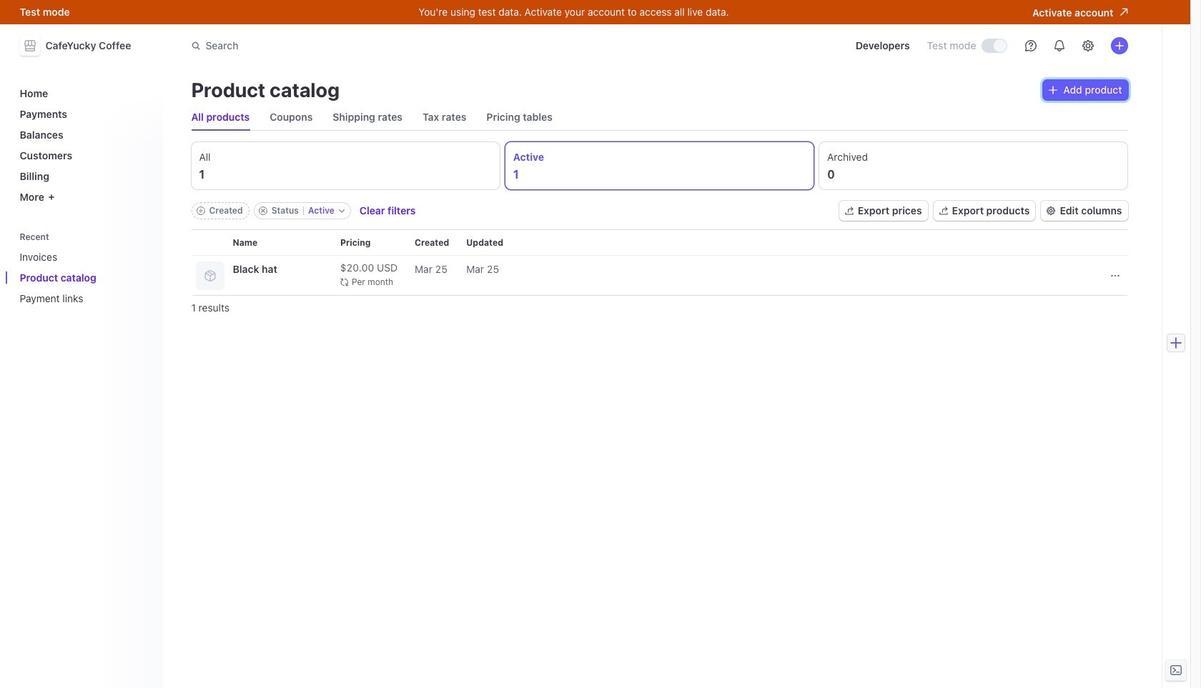 Task type: vqa. For each thing, say whether or not it's contained in the screenshot.
the Test mode checkbox
yes



Task type: describe. For each thing, give the bounding box(es) containing it.
notifications image
[[1054, 40, 1065, 51]]

svg image
[[1049, 86, 1058, 94]]

2 tab list from the top
[[191, 142, 1128, 189]]

Test mode checkbox
[[982, 39, 1006, 52]]

remove status image
[[259, 207, 267, 215]]

settings image
[[1082, 40, 1094, 51]]

core navigation links element
[[14, 82, 154, 209]]



Task type: locate. For each thing, give the bounding box(es) containing it.
clear history image
[[140, 233, 148, 241]]

1 recent element from the top
[[14, 227, 154, 310]]

edit status image
[[339, 208, 345, 214]]

row actions image
[[1111, 272, 1119, 280]]

toolbar
[[191, 202, 416, 220]]

1 vertical spatial tab list
[[191, 142, 1128, 189]]

None search field
[[183, 33, 586, 59]]

0 vertical spatial tab list
[[191, 104, 1128, 131]]

help image
[[1025, 40, 1036, 51]]

Search text field
[[183, 33, 586, 59]]

recent element
[[14, 227, 154, 310], [14, 245, 154, 310]]

2 recent element from the top
[[14, 245, 154, 310]]

1 tab list from the top
[[191, 104, 1128, 131]]

add created image
[[196, 207, 205, 215]]

tab list
[[191, 104, 1128, 131], [191, 142, 1128, 189]]



